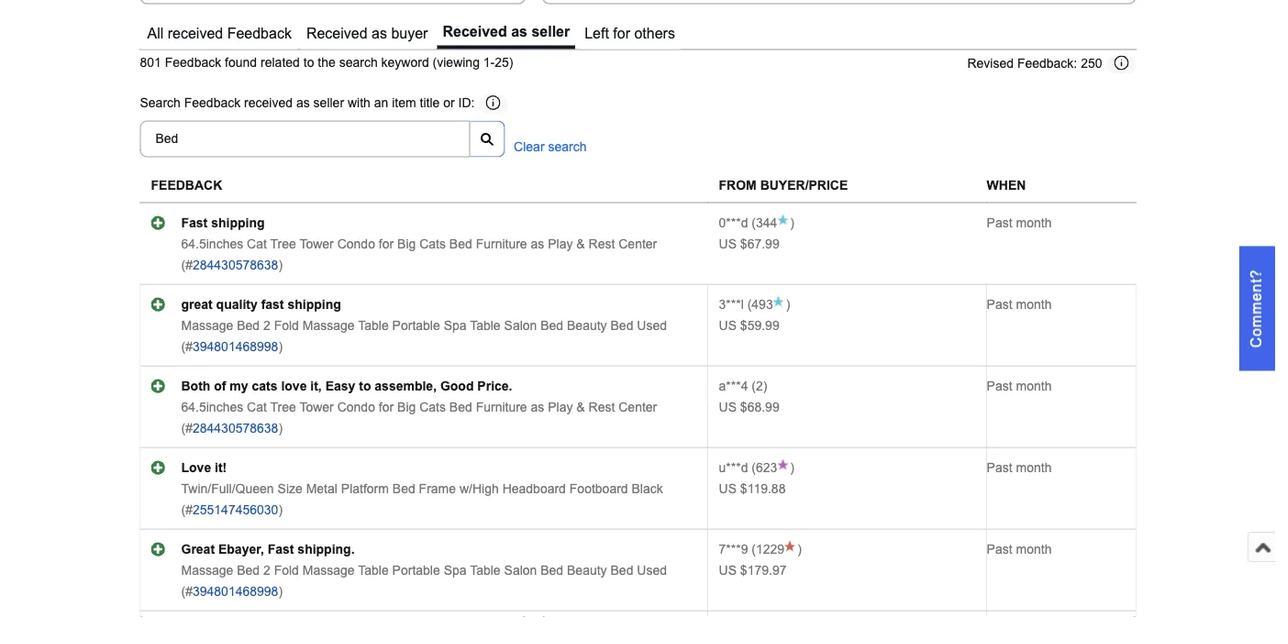 Task type: describe. For each thing, give the bounding box(es) containing it.
table down w/high
[[470, 564, 501, 578]]

for for a***4
[[379, 400, 394, 415]]

2 inside a***4 ( 2 ) us $68.99
[[756, 379, 763, 393]]

it,
[[310, 379, 322, 393]]

623
[[756, 461, 778, 475]]

both
[[181, 379, 211, 393]]

801
[[140, 56, 161, 70]]

clear
[[514, 140, 545, 154]]

) right 623
[[791, 461, 795, 475]]

left
[[585, 25, 609, 42]]

headboard
[[503, 482, 566, 496]]

month for $59.99
[[1016, 298, 1052, 312]]

portable for great ebayer, fast shipping.
[[392, 564, 440, 578]]

250
[[1081, 57, 1103, 71]]

from buyer/price
[[719, 179, 848, 193]]

64.5inches cat tree tower condo for big cats bed furniture as play & rest center (# for both of my cats love it, easy to assemble, good price.
[[181, 400, 657, 436]]

great
[[181, 543, 215, 557]]

id:
[[458, 96, 475, 111]]

size
[[278, 482, 303, 496]]

both of my cats love it, easy to assemble, good price.
[[181, 379, 513, 393]]

center for us $68.99
[[619, 400, 657, 415]]

black
[[632, 482, 663, 496]]

25)
[[495, 56, 513, 70]]

condo for shipping
[[337, 237, 375, 251]]

2 for shipping
[[263, 319, 271, 333]]

3 (# from the top
[[181, 421, 193, 436]]

it!
[[215, 461, 227, 475]]

1 horizontal spatial fast
[[268, 543, 294, 557]]

cat for of
[[247, 400, 267, 415]]

table down platform at the left
[[358, 564, 389, 578]]

344
[[756, 216, 778, 230]]

of
[[214, 379, 226, 393]]

twin/full/queen
[[181, 482, 274, 496]]

1 (# from the top
[[181, 258, 193, 272]]

received as buyer button
[[301, 19, 434, 49]]

(viewing
[[433, 56, 480, 70]]

great ebayer, fast shipping. element
[[181, 543, 355, 557]]

assemble,
[[375, 379, 437, 393]]

related
[[261, 56, 300, 70]]

received as buyer
[[306, 25, 428, 42]]

beauty for us $179.97
[[567, 564, 607, 578]]

past for $119.88
[[987, 461, 1013, 475]]

past month element for $59.99
[[987, 298, 1052, 312]]

or
[[443, 96, 455, 111]]

fast shipping
[[181, 216, 265, 230]]

all
[[147, 25, 164, 42]]

tower for of
[[300, 400, 334, 415]]

feedback left by buyer. element for us $59.99
[[719, 298, 744, 312]]

frame
[[419, 482, 456, 496]]

feedback for received
[[184, 96, 241, 111]]

search
[[140, 96, 181, 111]]

cat for shipping
[[247, 237, 267, 251]]

$68.99
[[740, 400, 780, 415]]

0 vertical spatial fast
[[181, 216, 208, 230]]

past for $59.99
[[987, 298, 1013, 312]]

feedback left by buyer. element for us $67.99
[[719, 216, 748, 230]]

clear search
[[514, 140, 587, 154]]

comment? link
[[1240, 246, 1277, 371]]

good
[[440, 379, 474, 393]]

buyer
[[391, 25, 428, 42]]

table up price.
[[470, 319, 501, 333]]

) right 1229
[[798, 543, 802, 557]]

spa for shipping.
[[444, 564, 467, 578]]

past month element for $179.97
[[987, 543, 1052, 557]]

tower for shipping
[[300, 237, 334, 251]]

fast
[[261, 298, 284, 312]]

both of my cats love it, easy to assemble, good price. element
[[181, 379, 513, 393]]

0 horizontal spatial to
[[304, 56, 314, 70]]

( 623
[[748, 461, 778, 475]]

cats for fast shipping
[[420, 237, 446, 251]]

big for both of my cats love it, easy to assemble, good price.
[[397, 400, 416, 415]]

7***9
[[719, 543, 748, 557]]

1-
[[483, 56, 495, 70]]

tree for of
[[270, 400, 296, 415]]

past month element for $119.88
[[987, 461, 1052, 475]]

received as seller
[[443, 23, 570, 40]]

tree for shipping
[[270, 237, 296, 251]]

used for us $179.97
[[637, 564, 667, 578]]

0 vertical spatial shipping
[[211, 216, 265, 230]]

received for received as buyer
[[306, 25, 368, 42]]

e.g. Vintage 1970's Gibson Guitars text field
[[140, 121, 470, 158]]

platform
[[341, 482, 389, 496]]

394801468998 ) for quality
[[193, 340, 283, 354]]

( for 623
[[752, 461, 756, 475]]

love
[[181, 461, 211, 475]]

255147456030 link
[[193, 503, 278, 517]]

month for $67.99
[[1016, 216, 1052, 230]]

feedback:
[[1018, 57, 1078, 71]]

493
[[752, 298, 773, 312]]

( 493
[[744, 298, 773, 312]]

shipping.
[[298, 543, 355, 557]]

0***d
[[719, 216, 748, 230]]

condo for of
[[337, 400, 375, 415]]

w/high
[[460, 482, 499, 496]]

left for others
[[585, 25, 675, 42]]

3 past month from the top
[[987, 379, 1052, 393]]

284430578638 for of
[[193, 421, 278, 436]]

us $179.97
[[719, 564, 787, 578]]

a***4 ( 2 ) us $68.99
[[719, 379, 780, 415]]

others
[[635, 25, 675, 42]]

( for 1229
[[752, 543, 756, 557]]

3 past from the top
[[987, 379, 1013, 393]]

past for $179.97
[[987, 543, 1013, 557]]

feedback for found
[[165, 56, 221, 70]]

from
[[719, 179, 757, 193]]

past month for us $59.99
[[987, 298, 1052, 312]]

buyer/price
[[760, 179, 848, 193]]

rest for us $68.99
[[589, 400, 615, 415]]

) down size
[[278, 503, 283, 517]]

the
[[318, 56, 336, 70]]

an
[[374, 96, 388, 111]]

price.
[[478, 379, 513, 393]]

) down love on the bottom of page
[[278, 421, 283, 436]]

center for us $67.99
[[619, 237, 657, 251]]

5 (# from the top
[[181, 585, 193, 599]]

beauty for us $59.99
[[567, 319, 607, 333]]

play for us $67.99
[[548, 237, 573, 251]]

284430578638 link for of
[[193, 421, 278, 436]]

) up fast
[[278, 258, 283, 272]]

( 1229
[[748, 543, 785, 557]]

received inside button
[[168, 25, 223, 42]]

past month for us $119.88
[[987, 461, 1052, 475]]

us $67.99
[[719, 237, 780, 251]]

ebayer,
[[218, 543, 264, 557]]

u***d
[[719, 461, 748, 475]]

table up both of my cats love it, easy to assemble, good price. element
[[358, 319, 389, 333]]

( 344
[[748, 216, 778, 230]]

284430578638 link for shipping
[[193, 258, 278, 272]]

1 vertical spatial received
[[244, 96, 293, 111]]

$179.97
[[740, 564, 787, 578]]

massage bed 2 fold massage table portable spa table salon bed beauty bed used (# for great quality fast shipping
[[181, 319, 667, 354]]

great quality fast shipping
[[181, 298, 341, 312]]

as inside button
[[511, 23, 528, 40]]

801 feedback found related to the search keyword (viewing 1-25)
[[140, 56, 513, 70]]



Task type: vqa. For each thing, say whether or not it's contained in the screenshot.
found's Feedback
yes



Task type: locate. For each thing, give the bounding box(es) containing it.
fast right ebayer,
[[268, 543, 294, 557]]

284430578638 up quality
[[193, 258, 278, 272]]

1 vertical spatial tree
[[270, 400, 296, 415]]

1 month from the top
[[1016, 216, 1052, 230]]

tower up great quality fast shipping "element"
[[300, 237, 334, 251]]

shipping down feedback element
[[211, 216, 265, 230]]

0 vertical spatial cat
[[247, 237, 267, 251]]

64.5inches for shipping
[[181, 237, 243, 251]]

1 vertical spatial play
[[548, 400, 573, 415]]

for for 0***d
[[379, 237, 394, 251]]

bed inside the twin/full/queen size metal platform bed frame w/high headboard footboard black (#
[[393, 482, 415, 496]]

past month element for $67.99
[[987, 216, 1052, 230]]

3 us from the top
[[719, 400, 737, 415]]

5 past month element from the top
[[987, 543, 1052, 557]]

1 horizontal spatial shipping
[[288, 298, 341, 312]]

past month for us $67.99
[[987, 216, 1052, 230]]

0 vertical spatial &
[[577, 237, 585, 251]]

0 horizontal spatial received
[[306, 25, 368, 42]]

) right 344
[[791, 216, 795, 230]]

cat
[[247, 237, 267, 251], [247, 400, 267, 415]]

$119.88
[[740, 482, 786, 496]]

2 284430578638 ) from the top
[[193, 421, 283, 436]]

3 month from the top
[[1016, 379, 1052, 393]]

64.5inches down of
[[181, 400, 243, 415]]

5 past from the top
[[987, 543, 1013, 557]]

1 64.5inches cat tree tower condo for big cats bed furniture as play & rest center (# from the top
[[181, 237, 657, 272]]

1 vertical spatial used
[[637, 564, 667, 578]]

( right 7***9
[[752, 543, 756, 557]]

1 vertical spatial cats
[[420, 400, 446, 415]]

feedback down all received feedback button
[[165, 56, 221, 70]]

394801468998 down ebayer,
[[193, 585, 278, 599]]

) down great ebayer, fast shipping.
[[278, 585, 283, 599]]

all received feedback
[[147, 25, 292, 42]]

tower
[[300, 237, 334, 251], [300, 400, 334, 415]]

feedback left by buyer. element containing 3***l
[[719, 298, 744, 312]]

0 vertical spatial for
[[613, 25, 630, 42]]

284430578638 ) for of
[[193, 421, 283, 436]]

us inside a***4 ( 2 ) us $68.99
[[719, 400, 737, 415]]

0 vertical spatial seller
[[532, 23, 570, 40]]

1 past month from the top
[[987, 216, 1052, 230]]

284430578638 )
[[193, 258, 283, 272], [193, 421, 283, 436]]

when
[[987, 179, 1026, 193]]

( inside a***4 ( 2 ) us $68.99
[[752, 379, 756, 393]]

2 vertical spatial feedback
[[184, 96, 241, 111]]

1 furniture from the top
[[476, 237, 527, 251]]

us down 3***l
[[719, 319, 737, 333]]

1 vertical spatial tower
[[300, 400, 334, 415]]

salon
[[504, 319, 537, 333], [504, 564, 537, 578]]

beauty
[[567, 319, 607, 333], [567, 564, 607, 578]]

1 vertical spatial 284430578638 )
[[193, 421, 283, 436]]

past
[[987, 216, 1013, 230], [987, 298, 1013, 312], [987, 379, 1013, 393], [987, 461, 1013, 475], [987, 543, 1013, 557]]

portable up assemble,
[[392, 319, 440, 333]]

cats for both of my cats love it, easy to assemble, good price.
[[420, 400, 446, 415]]

massage bed 2 fold massage table portable spa table salon bed beauty bed used (#
[[181, 319, 667, 354], [181, 564, 667, 599]]

fold for fast
[[274, 319, 299, 333]]

1 vertical spatial 64.5inches cat tree tower condo for big cats bed furniture as play & rest center (#
[[181, 400, 657, 436]]

1 vertical spatial search
[[548, 140, 587, 154]]

past month element
[[987, 216, 1052, 230], [987, 298, 1052, 312], [987, 379, 1052, 393], [987, 461, 1052, 475], [987, 543, 1052, 557]]

feedback element
[[151, 179, 222, 193]]

2 down great ebayer, fast shipping.
[[263, 564, 271, 578]]

1 284430578638 ) from the top
[[193, 258, 283, 272]]

284430578638 ) for shipping
[[193, 258, 283, 272]]

feedback left by buyer. element up 'us $119.88'
[[719, 461, 748, 475]]

as inside button
[[372, 25, 387, 42]]

1 spa from the top
[[444, 319, 467, 333]]

cat down cats
[[247, 400, 267, 415]]

2 play from the top
[[548, 400, 573, 415]]

past month
[[987, 216, 1052, 230], [987, 298, 1052, 312], [987, 379, 1052, 393], [987, 461, 1052, 475], [987, 543, 1052, 557]]

salon down headboard
[[504, 564, 537, 578]]

received up the the at top
[[306, 25, 368, 42]]

394801468998 ) for ebayer,
[[193, 585, 283, 599]]

us for 7***9
[[719, 564, 737, 578]]

feedback down found
[[184, 96, 241, 111]]

tree up fast
[[270, 237, 296, 251]]

394801468998 link
[[193, 340, 278, 354], [193, 585, 278, 599]]

rest for us $67.99
[[589, 237, 615, 251]]

255147456030 )
[[193, 503, 283, 517]]

2 down fast
[[263, 319, 271, 333]]

seller
[[532, 23, 570, 40], [314, 96, 344, 111]]

feedback left by buyer. element containing 7***9
[[719, 543, 748, 557]]

1 vertical spatial rest
[[589, 400, 615, 415]]

feedback left by buyer. element for us $119.88
[[719, 461, 748, 475]]

1 vertical spatial furniture
[[476, 400, 527, 415]]

1 feedback left by buyer. element from the top
[[719, 216, 748, 230]]

) inside a***4 ( 2 ) us $68.99
[[763, 379, 768, 393]]

64.5inches for of
[[181, 400, 243, 415]]

5 feedback left by buyer. element from the top
[[719, 543, 748, 557]]

1 past from the top
[[987, 216, 1013, 230]]

2 tree from the top
[[270, 400, 296, 415]]

great
[[181, 298, 213, 312]]

394801468998 link for quality
[[193, 340, 278, 354]]

feedback left by buyer. element
[[719, 216, 748, 230], [719, 298, 744, 312], [719, 379, 748, 393], [719, 461, 748, 475], [719, 543, 748, 557]]

2 past from the top
[[987, 298, 1013, 312]]

1 vertical spatial 394801468998
[[193, 585, 278, 599]]

0 vertical spatial beauty
[[567, 319, 607, 333]]

284430578638 ) down "my"
[[193, 421, 283, 436]]

metal
[[306, 482, 338, 496]]

a***4
[[719, 379, 748, 393]]

2 for shipping.
[[263, 564, 271, 578]]

1 vertical spatial to
[[359, 379, 371, 393]]

fast shipping element
[[181, 216, 265, 230]]

0 horizontal spatial seller
[[314, 96, 344, 111]]

my
[[230, 379, 248, 393]]

fold for fast
[[274, 564, 299, 578]]

play
[[548, 237, 573, 251], [548, 400, 573, 415]]

0 vertical spatial 64.5inches cat tree tower condo for big cats bed furniture as play & rest center (#
[[181, 237, 657, 272]]

394801468998 link up "my"
[[193, 340, 278, 354]]

feedback left by buyer. element for us $68.99
[[719, 379, 748, 393]]

feedback left by buyer. element up us $59.99
[[719, 298, 744, 312]]

furniture for fast shipping
[[476, 237, 527, 251]]

title
[[420, 96, 440, 111]]

0 vertical spatial furniture
[[476, 237, 527, 251]]

used for us $59.99
[[637, 319, 667, 333]]

keyword
[[381, 56, 429, 70]]

0 vertical spatial received
[[168, 25, 223, 42]]

64.5inches cat tree tower condo for big cats bed furniture as play & rest center (# for fast shipping
[[181, 237, 657, 272]]

( for 493
[[748, 298, 752, 312]]

received inside button
[[306, 25, 368, 42]]

seller inside button
[[532, 23, 570, 40]]

1 fold from the top
[[274, 319, 299, 333]]

4 (# from the top
[[181, 503, 193, 517]]

1 used from the top
[[637, 319, 667, 333]]

to left the the at top
[[304, 56, 314, 70]]

us down u***d on the right
[[719, 482, 737, 496]]

furniture
[[476, 237, 527, 251], [476, 400, 527, 415]]

5 past month from the top
[[987, 543, 1052, 557]]

2 past month from the top
[[987, 298, 1052, 312]]

394801468998 for ebayer,
[[193, 585, 278, 599]]

bed
[[450, 237, 472, 251], [237, 319, 260, 333], [541, 319, 564, 333], [611, 319, 634, 333], [450, 400, 472, 415], [393, 482, 415, 496], [237, 564, 260, 578], [541, 564, 564, 578], [611, 564, 634, 578]]

1 vertical spatial fold
[[274, 564, 299, 578]]

3***l
[[719, 298, 744, 312]]

massage bed 2 fold massage table portable spa table salon bed beauty bed used (# for great ebayer, fast shipping.
[[181, 564, 667, 599]]

portable down the twin/full/queen size metal platform bed frame w/high headboard footboard black (#
[[392, 564, 440, 578]]

284430578638 link
[[193, 258, 278, 272], [193, 421, 278, 436]]

2 beauty from the top
[[567, 564, 607, 578]]

left for others button
[[579, 19, 681, 49]]

feedback
[[227, 25, 292, 42], [165, 56, 221, 70], [184, 96, 241, 111]]

feedback left by buyer. element containing u***d
[[719, 461, 748, 475]]

1 vertical spatial salon
[[504, 564, 537, 578]]

love
[[281, 379, 307, 393]]

great ebayer, fast shipping.
[[181, 543, 355, 557]]

feedback
[[151, 179, 222, 193]]

2 tower from the top
[[300, 400, 334, 415]]

revised
[[968, 57, 1014, 71]]

1 vertical spatial beauty
[[567, 564, 607, 578]]

2 month from the top
[[1016, 298, 1052, 312]]

fold down great ebayer, fast shipping.
[[274, 564, 299, 578]]

0 vertical spatial 394801468998 link
[[193, 340, 278, 354]]

2 394801468998 link from the top
[[193, 585, 278, 599]]

feedback left by buyer. element containing a***4
[[719, 379, 748, 393]]

284430578638 link up quality
[[193, 258, 278, 272]]

5 us from the top
[[719, 564, 737, 578]]

2 cats from the top
[[420, 400, 446, 415]]

search down received as buyer button
[[339, 56, 378, 70]]

month for $179.97
[[1016, 543, 1052, 557]]

2 big from the top
[[397, 400, 416, 415]]

1 portable from the top
[[392, 319, 440, 333]]

condo
[[337, 237, 375, 251], [337, 400, 375, 415]]

0 vertical spatial 394801468998 )
[[193, 340, 283, 354]]

feedback up found
[[227, 25, 292, 42]]

1 & from the top
[[577, 237, 585, 251]]

1 beauty from the top
[[567, 319, 607, 333]]

spa up good
[[444, 319, 467, 333]]

2 64.5inches cat tree tower condo for big cats bed furniture as play & rest center (# from the top
[[181, 400, 657, 436]]

1 vertical spatial spa
[[444, 564, 467, 578]]

when element
[[987, 179, 1026, 193]]

0 vertical spatial center
[[619, 237, 657, 251]]

0 vertical spatial search
[[339, 56, 378, 70]]

furniture for both of my cats love it, easy to assemble, good price.
[[476, 400, 527, 415]]

feedback inside button
[[227, 25, 292, 42]]

4 past from the top
[[987, 461, 1013, 475]]

1 vertical spatial shipping
[[288, 298, 341, 312]]

1 394801468998 ) from the top
[[193, 340, 283, 354]]

( for 344
[[752, 216, 756, 230]]

2 feedback left by buyer. element from the top
[[719, 298, 744, 312]]

fast down feedback element
[[181, 216, 208, 230]]

394801468998 ) up "my"
[[193, 340, 283, 354]]

big
[[397, 237, 416, 251], [397, 400, 416, 415]]

$67.99
[[740, 237, 780, 251]]

2 past month element from the top
[[987, 298, 1052, 312]]

1 vertical spatial fast
[[268, 543, 294, 557]]

item
[[392, 96, 416, 111]]

us
[[719, 237, 737, 251], [719, 319, 737, 333], [719, 400, 737, 415], [719, 482, 737, 496], [719, 564, 737, 578]]

easy
[[325, 379, 355, 393]]

1 cats from the top
[[420, 237, 446, 251]]

2 spa from the top
[[444, 564, 467, 578]]

284430578638 ) up quality
[[193, 258, 283, 272]]

5 month from the top
[[1016, 543, 1052, 557]]

$59.99
[[740, 319, 780, 333]]

394801468998 link down ebayer,
[[193, 585, 278, 599]]

1 us from the top
[[719, 237, 737, 251]]

1 vertical spatial 284430578638
[[193, 421, 278, 436]]

seller left left
[[532, 23, 570, 40]]

0 horizontal spatial search
[[339, 56, 378, 70]]

as
[[511, 23, 528, 40], [372, 25, 387, 42], [296, 96, 310, 111], [531, 237, 545, 251], [531, 400, 545, 415]]

2 massage bed 2 fold massage table portable spa table salon bed beauty bed used (# from the top
[[181, 564, 667, 599]]

salon for great ebayer, fast shipping.
[[504, 564, 537, 578]]

394801468998 )
[[193, 340, 283, 354], [193, 585, 283, 599]]

2 284430578638 from the top
[[193, 421, 278, 436]]

1 vertical spatial massage bed 2 fold massage table portable spa table salon bed beauty bed used (#
[[181, 564, 667, 599]]

& for us $68.99
[[577, 400, 585, 415]]

us down 7***9
[[719, 564, 737, 578]]

1 center from the top
[[619, 237, 657, 251]]

rest
[[589, 237, 615, 251], [589, 400, 615, 415]]

fold
[[274, 319, 299, 333], [274, 564, 299, 578]]

2 vertical spatial for
[[379, 400, 394, 415]]

cats
[[252, 379, 278, 393]]

0 vertical spatial cats
[[420, 237, 446, 251]]

1 tower from the top
[[300, 237, 334, 251]]

spa for shipping
[[444, 319, 467, 333]]

1 vertical spatial seller
[[314, 96, 344, 111]]

massage bed 2 fold massage table portable spa table salon bed beauty bed used (# up assemble,
[[181, 319, 667, 354]]

0 horizontal spatial fast
[[181, 216, 208, 230]]

2 portable from the top
[[392, 564, 440, 578]]

cat down fast shipping
[[247, 237, 267, 251]]

0 vertical spatial 2
[[263, 319, 271, 333]]

0 vertical spatial feedback
[[227, 25, 292, 42]]

found
[[225, 56, 257, 70]]

1 vertical spatial 394801468998 link
[[193, 585, 278, 599]]

received right the all
[[168, 25, 223, 42]]

1 massage bed 2 fold massage table portable spa table salon bed beauty bed used (# from the top
[[181, 319, 667, 354]]

0 vertical spatial tower
[[300, 237, 334, 251]]

0 vertical spatial 284430578638 )
[[193, 258, 283, 272]]

2 fold from the top
[[274, 564, 299, 578]]

1 horizontal spatial received
[[443, 23, 507, 40]]

1 condo from the top
[[337, 237, 375, 251]]

1 394801468998 link from the top
[[193, 340, 278, 354]]

4 past month element from the top
[[987, 461, 1052, 475]]

past for $67.99
[[987, 216, 1013, 230]]

to right the easy
[[359, 379, 371, 393]]

64.5inches
[[181, 237, 243, 251], [181, 400, 243, 415]]

tree down love on the bottom of page
[[270, 400, 296, 415]]

used
[[637, 319, 667, 333], [637, 564, 667, 578]]

fast
[[181, 216, 208, 230], [268, 543, 294, 557]]

for inside button
[[613, 25, 630, 42]]

received inside button
[[443, 23, 507, 40]]

search feedback received as seller with an item title or id:
[[140, 96, 475, 111]]

us down a***4
[[719, 400, 737, 415]]

1 past month element from the top
[[987, 216, 1052, 230]]

with
[[348, 96, 371, 111]]

0 vertical spatial salon
[[504, 319, 537, 333]]

1 rest from the top
[[589, 237, 615, 251]]

2 salon from the top
[[504, 564, 537, 578]]

search right clear
[[548, 140, 587, 154]]

past month for us $179.97
[[987, 543, 1052, 557]]

month for $119.88
[[1016, 461, 1052, 475]]

0 vertical spatial spa
[[444, 319, 467, 333]]

0 horizontal spatial received
[[168, 25, 223, 42]]

1 vertical spatial for
[[379, 237, 394, 251]]

us for 3***l
[[719, 319, 737, 333]]

1 vertical spatial cat
[[247, 400, 267, 415]]

394801468998 for quality
[[193, 340, 278, 354]]

0 vertical spatial condo
[[337, 237, 375, 251]]

2 284430578638 link from the top
[[193, 421, 278, 436]]

2 394801468998 ) from the top
[[193, 585, 283, 599]]

table
[[358, 319, 389, 333], [470, 319, 501, 333], [358, 564, 389, 578], [470, 564, 501, 578]]

seller left with
[[314, 96, 344, 111]]

0 vertical spatial fold
[[274, 319, 299, 333]]

salon up price.
[[504, 319, 537, 333]]

3 past month element from the top
[[987, 379, 1052, 393]]

feedback left by buyer. element up us $67.99
[[719, 216, 748, 230]]

1 vertical spatial 2
[[756, 379, 763, 393]]

2 cat from the top
[[247, 400, 267, 415]]

quality
[[216, 298, 258, 312]]

1 vertical spatial 64.5inches
[[181, 400, 243, 415]]

received up 1-
[[443, 23, 507, 40]]

2 rest from the top
[[589, 400, 615, 415]]

1 big from the top
[[397, 237, 416, 251]]

0 vertical spatial 284430578638
[[193, 258, 278, 272]]

1 vertical spatial 284430578638 link
[[193, 421, 278, 436]]

(# inside the twin/full/queen size metal platform bed frame w/high headboard footboard black (#
[[181, 503, 193, 517]]

2 & from the top
[[577, 400, 585, 415]]

us down 0***d
[[719, 237, 737, 251]]

feedback left by buyer. element up us $179.97
[[719, 543, 748, 557]]

0 vertical spatial 394801468998
[[193, 340, 278, 354]]

massage bed 2 fold massage table portable spa table salon bed beauty bed used (# down the twin/full/queen size metal platform bed frame w/high headboard footboard black (#
[[181, 564, 667, 599]]

cats
[[420, 237, 446, 251], [420, 400, 446, 415]]

2
[[263, 319, 271, 333], [756, 379, 763, 393], [263, 564, 271, 578]]

spa down the twin/full/queen size metal platform bed frame w/high headboard footboard black (#
[[444, 564, 467, 578]]

love it!
[[181, 461, 227, 475]]

2 center from the top
[[619, 400, 657, 415]]

2 us from the top
[[719, 319, 737, 333]]

) right 493 at the right of the page
[[786, 298, 790, 312]]

1 horizontal spatial received
[[244, 96, 293, 111]]

portable
[[392, 319, 440, 333], [392, 564, 440, 578]]

1 play from the top
[[548, 237, 573, 251]]

4 feedback left by buyer. element from the top
[[719, 461, 748, 475]]

) up $68.99
[[763, 379, 768, 393]]

received
[[168, 25, 223, 42], [244, 96, 293, 111]]

1 284430578638 link from the top
[[193, 258, 278, 272]]

0 vertical spatial play
[[548, 237, 573, 251]]

284430578638 up the it!
[[193, 421, 278, 436]]

feedback left by buyer. element for us $179.97
[[719, 543, 748, 557]]

1 vertical spatial big
[[397, 400, 416, 415]]

1 horizontal spatial to
[[359, 379, 371, 393]]

0 vertical spatial 64.5inches
[[181, 237, 243, 251]]

4 us from the top
[[719, 482, 737, 496]]

big for fast shipping
[[397, 237, 416, 251]]

0 horizontal spatial shipping
[[211, 216, 265, 230]]

twin/full/queen size metal platform bed frame w/high headboard footboard black (#
[[181, 482, 663, 517]]

& for us $67.99
[[577, 237, 585, 251]]

394801468998 link for ebayer,
[[193, 585, 278, 599]]

us for 0***d
[[719, 237, 737, 251]]

great quality fast shipping element
[[181, 298, 341, 312]]

( right a***4
[[752, 379, 756, 393]]

shipping right fast
[[288, 298, 341, 312]]

feedback left by buyer. element containing 0***d
[[719, 216, 748, 230]]

1 cat from the top
[[247, 237, 267, 251]]

( right 3***l
[[748, 298, 752, 312]]

1 horizontal spatial search
[[548, 140, 587, 154]]

( right 0***d
[[752, 216, 756, 230]]

1 vertical spatial 394801468998 )
[[193, 585, 283, 599]]

all received feedback button
[[142, 19, 297, 49]]

4 month from the top
[[1016, 461, 1052, 475]]

clear search button
[[514, 140, 587, 155]]

0 vertical spatial 284430578638 link
[[193, 258, 278, 272]]

us $59.99
[[719, 319, 780, 333]]

394801468998 up "my"
[[193, 340, 278, 354]]

us for u***d
[[719, 482, 737, 496]]

0 vertical spatial big
[[397, 237, 416, 251]]

0 vertical spatial rest
[[589, 237, 615, 251]]

( right u***d on the right
[[752, 461, 756, 475]]

64.5inches down fast shipping
[[181, 237, 243, 251]]

4 past month from the top
[[987, 461, 1052, 475]]

2 394801468998 from the top
[[193, 585, 278, 599]]

from buyer/price element
[[719, 179, 848, 193]]

received as seller button
[[437, 19, 576, 49]]

2 up $68.99
[[756, 379, 763, 393]]

1 tree from the top
[[270, 237, 296, 251]]

0 vertical spatial tree
[[270, 237, 296, 251]]

2 condo from the top
[[337, 400, 375, 415]]

)
[[791, 216, 795, 230], [278, 258, 283, 272], [786, 298, 790, 312], [278, 340, 283, 354], [763, 379, 768, 393], [278, 421, 283, 436], [791, 461, 795, 475], [278, 503, 283, 517], [798, 543, 802, 557], [278, 585, 283, 599]]

received for received as seller
[[443, 23, 507, 40]]

284430578638 link up the it!
[[193, 421, 278, 436]]

2 used from the top
[[637, 564, 667, 578]]

284430578638 for shipping
[[193, 258, 278, 272]]

0 vertical spatial massage bed 2 fold massage table portable spa table salon bed beauty bed used (#
[[181, 319, 667, 354]]

search inside 'button'
[[548, 140, 587, 154]]

1 horizontal spatial seller
[[532, 23, 570, 40]]

0 vertical spatial to
[[304, 56, 314, 70]]

3 feedback left by buyer. element from the top
[[719, 379, 748, 393]]

1 salon from the top
[[504, 319, 537, 333]]

394801468998 ) down ebayer,
[[193, 585, 283, 599]]

received down related
[[244, 96, 293, 111]]

1 vertical spatial condo
[[337, 400, 375, 415]]

) up love on the bottom of page
[[278, 340, 283, 354]]

2 64.5inches from the top
[[181, 400, 243, 415]]

revised feedback: 250
[[968, 57, 1103, 71]]

0 vertical spatial used
[[637, 319, 667, 333]]

1 vertical spatial &
[[577, 400, 585, 415]]

1 394801468998 from the top
[[193, 340, 278, 354]]

comment?
[[1249, 269, 1265, 348]]

1 vertical spatial portable
[[392, 564, 440, 578]]

love it! element
[[181, 461, 227, 475]]

play for us $68.99
[[548, 400, 573, 415]]

1229
[[756, 543, 785, 557]]

2 (# from the top
[[181, 340, 193, 354]]

us $119.88
[[719, 482, 786, 496]]

month
[[1016, 216, 1052, 230], [1016, 298, 1052, 312], [1016, 379, 1052, 393], [1016, 461, 1052, 475], [1016, 543, 1052, 557]]

salon for great quality fast shipping
[[504, 319, 537, 333]]

1 284430578638 from the top
[[193, 258, 278, 272]]

tower down it,
[[300, 400, 334, 415]]

2 vertical spatial 2
[[263, 564, 271, 578]]

0 vertical spatial portable
[[392, 319, 440, 333]]

spa
[[444, 319, 467, 333], [444, 564, 467, 578]]

footboard
[[570, 482, 628, 496]]

feedback left by buyer. element up $68.99
[[719, 379, 748, 393]]

fold down fast
[[274, 319, 299, 333]]

1 vertical spatial feedback
[[165, 56, 221, 70]]

255147456030
[[193, 503, 278, 517]]

1 vertical spatial center
[[619, 400, 657, 415]]

1 64.5inches from the top
[[181, 237, 243, 251]]

portable for great quality fast shipping
[[392, 319, 440, 333]]

2 furniture from the top
[[476, 400, 527, 415]]



